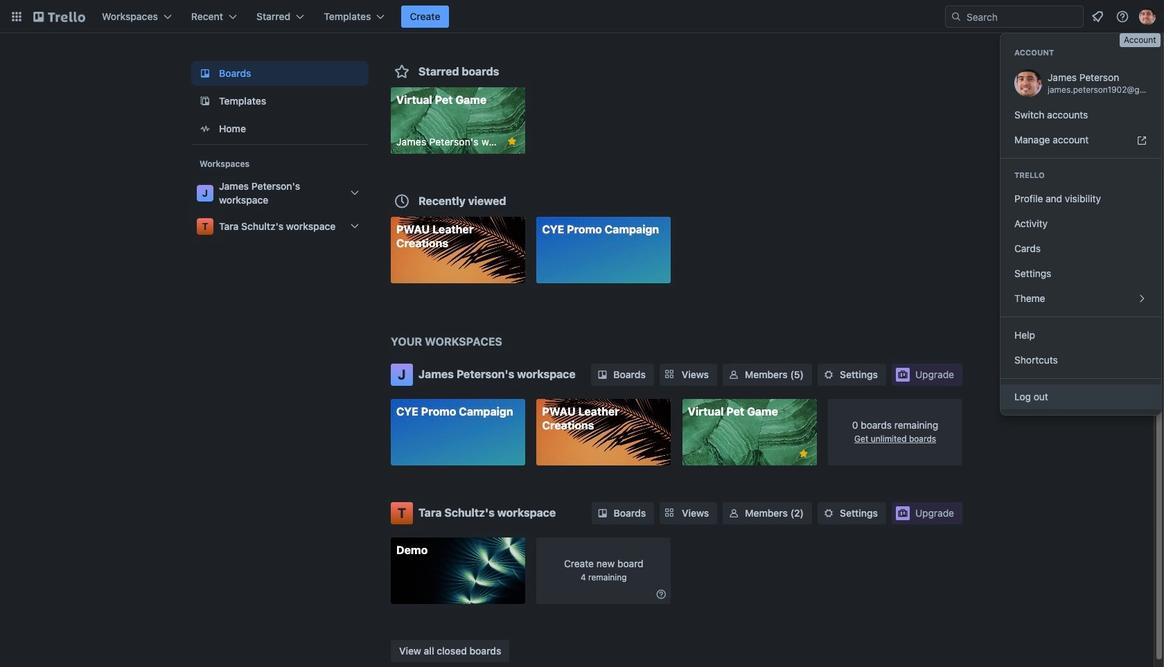 Task type: locate. For each thing, give the bounding box(es) containing it.
0 horizontal spatial click to unstar this board. it will be removed from your starred list. image
[[506, 135, 518, 148]]

1 vertical spatial click to unstar this board. it will be removed from your starred list. image
[[797, 448, 810, 460]]

0 horizontal spatial sm image
[[596, 368, 609, 382]]

home image
[[197, 121, 213, 137]]

1 horizontal spatial click to unstar this board. it will be removed from your starred list. image
[[797, 448, 810, 460]]

sm image
[[596, 368, 609, 382], [822, 368, 836, 382]]

tooltip
[[1120, 33, 1161, 47]]

back to home image
[[33, 6, 85, 28]]

Search field
[[945, 6, 1084, 28]]

1 horizontal spatial sm image
[[822, 368, 836, 382]]

click to unstar this board. it will be removed from your starred list. image
[[506, 135, 518, 148], [797, 448, 810, 460]]

search image
[[951, 11, 962, 22]]

0 vertical spatial click to unstar this board. it will be removed from your starred list. image
[[506, 135, 518, 148]]

james peterson (jamespeterson93) image
[[1139, 8, 1156, 25]]

sm image
[[727, 368, 741, 382], [596, 506, 610, 520], [727, 506, 741, 520], [822, 506, 836, 520], [654, 587, 668, 601]]



Task type: vqa. For each thing, say whether or not it's contained in the screenshot.
the top Create
no



Task type: describe. For each thing, give the bounding box(es) containing it.
board image
[[197, 65, 213, 82]]

primary element
[[0, 0, 1164, 33]]

0 notifications image
[[1090, 8, 1106, 25]]

open information menu image
[[1116, 10, 1130, 24]]

2 sm image from the left
[[822, 368, 836, 382]]

1 sm image from the left
[[596, 368, 609, 382]]

james peterson (jamespeterson93) image
[[1015, 69, 1042, 97]]

template board image
[[197, 93, 213, 110]]



